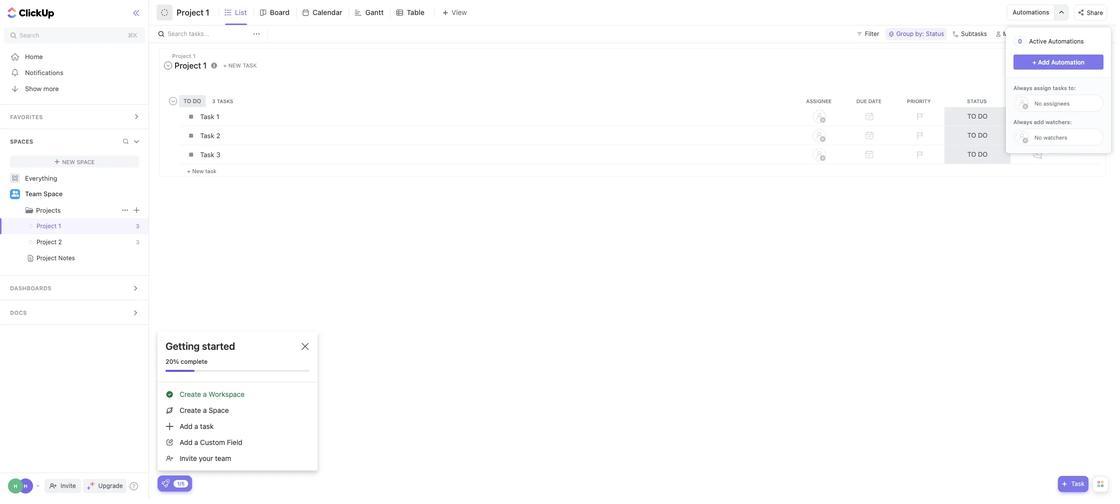 Task type: vqa. For each thing, say whether or not it's contained in the screenshot.
Apple'S
no



Task type: locate. For each thing, give the bounding box(es) containing it.
1 vertical spatial create
[[180, 406, 201, 414]]

1/5
[[177, 480, 185, 486]]

add
[[1039, 58, 1050, 66], [180, 422, 193, 430], [180, 438, 193, 446]]

a down 'create a space'
[[194, 422, 198, 430]]

task down task 3
[[205, 168, 216, 174]]

0 horizontal spatial task
[[200, 151, 215, 159]]

search inside sidebar navigation
[[20, 32, 39, 39]]

team
[[215, 454, 231, 462]]

always assign tasks to:
[[1014, 85, 1076, 91]]

space down create a workspace
[[209, 406, 229, 414]]

no down add
[[1035, 134, 1042, 140]]

1 horizontal spatial search
[[168, 30, 187, 38]]

2 ‎task from the top
[[200, 132, 215, 140]]

add down add a task
[[180, 438, 193, 446]]

2 down project 1 link
[[58, 238, 62, 246]]

1 horizontal spatial 2
[[216, 132, 220, 140]]

+ add automation
[[1033, 58, 1085, 66]]

no
[[1035, 100, 1042, 106], [1035, 134, 1042, 140]]

search left tasks... on the left of page
[[168, 30, 187, 38]]

show more
[[25, 84, 59, 92]]

space up everything link in the left of the page
[[77, 158, 95, 165]]

0 vertical spatial automations
[[1013, 9, 1050, 16]]

invite inside sidebar navigation
[[61, 482, 76, 490]]

no assignees note
[[1030, 100, 1070, 106]]

add for add a task
[[180, 422, 193, 430]]

1 horizontal spatial task
[[1072, 480, 1085, 488]]

search for search
[[20, 32, 39, 39]]

2 vertical spatial add
[[180, 438, 193, 446]]

0 vertical spatial invite
[[180, 454, 197, 462]]

0 vertical spatial + new task
[[223, 62, 257, 69]]

0 vertical spatial 3
[[216, 151, 221, 159]]

a down create a workspace
[[203, 406, 207, 414]]

new up everything link in the left of the page
[[62, 158, 75, 165]]

0 vertical spatial add
[[1039, 58, 1050, 66]]

project 1 up search tasks... on the left of page
[[177, 8, 209, 17]]

1 create from the top
[[180, 390, 201, 398]]

2 projects link from the left
[[36, 202, 119, 218]]

calendar
[[313, 8, 342, 17]]

new right the list info image
[[228, 62, 241, 69]]

1 up ‎task 2
[[216, 112, 219, 121]]

0 vertical spatial project 1
[[177, 8, 209, 17]]

project for project 2 "link"
[[37, 238, 57, 246]]

2 vertical spatial space
[[209, 406, 229, 414]]

1 horizontal spatial + new task
[[223, 62, 257, 69]]

task for task 3
[[200, 151, 215, 159]]

share
[[1087, 9, 1104, 16]]

0 vertical spatial task
[[200, 151, 215, 159]]

0 horizontal spatial 1
[[58, 222, 61, 230]]

2 inside project 2 "link"
[[58, 238, 62, 246]]

1 vertical spatial task
[[1072, 480, 1085, 488]]

hide closed
[[1059, 55, 1096, 62]]

2 up task 3
[[216, 132, 220, 140]]

always for always assign tasks to:
[[1014, 85, 1033, 91]]

2 create from the top
[[180, 406, 201, 414]]

+ new task right the list info image
[[223, 62, 257, 69]]

add down active
[[1039, 58, 1050, 66]]

watchers
[[1044, 134, 1068, 140]]

always left add
[[1014, 119, 1033, 125]]

0 vertical spatial 1
[[206, 8, 209, 17]]

create up add a task
[[180, 406, 201, 414]]

‎task 2
[[200, 132, 220, 140]]

1 vertical spatial + new task
[[187, 168, 216, 174]]

2 always from the top
[[1014, 119, 1033, 125]]

workspace
[[209, 390, 245, 398]]

1 inside button
[[206, 8, 209, 17]]

onboarding checklist button element
[[162, 479, 170, 488]]

new down task 3
[[192, 168, 204, 174]]

0 vertical spatial 2
[[216, 132, 220, 140]]

project down project 2
[[37, 254, 57, 262]]

invite
[[180, 454, 197, 462], [61, 482, 76, 490]]

add for add a custom field
[[180, 438, 193, 446]]

1 vertical spatial always
[[1014, 119, 1033, 125]]

1 horizontal spatial invite
[[180, 454, 197, 462]]

invite left your
[[180, 454, 197, 462]]

automations
[[1013, 9, 1050, 16], [1049, 37, 1084, 45]]

1 always from the top
[[1014, 85, 1033, 91]]

1 no from the top
[[1035, 100, 1042, 106]]

+
[[1033, 58, 1037, 66], [223, 62, 227, 69], [187, 168, 191, 174]]

‎task 2 link
[[198, 127, 792, 144]]

calendar link
[[313, 0, 346, 25]]

0 vertical spatial no
[[1035, 100, 1042, 106]]

+ new task
[[223, 62, 257, 69], [187, 168, 216, 174]]

no for no watchers
[[1035, 134, 1042, 140]]

1 vertical spatial 1
[[216, 112, 219, 121]]

create a space
[[180, 406, 229, 414]]

projects
[[36, 206, 61, 214]]

1 horizontal spatial new
[[192, 168, 204, 174]]

0 horizontal spatial new
[[62, 158, 75, 165]]

project up search tasks... on the left of page
[[177, 8, 204, 17]]

project 1 inside button
[[177, 8, 209, 17]]

0 horizontal spatial search
[[20, 32, 39, 39]]

1 vertical spatial 2
[[58, 238, 62, 246]]

1 vertical spatial 3
[[136, 223, 139, 229]]

0 vertical spatial new
[[228, 62, 241, 69]]

assign
[[1034, 85, 1052, 91]]

always
[[1014, 85, 1033, 91], [1014, 119, 1033, 125]]

table link
[[407, 0, 429, 25]]

new
[[228, 62, 241, 69], [62, 158, 75, 165], [192, 168, 204, 174]]

2 no from the top
[[1035, 134, 1042, 140]]

2 vertical spatial task
[[200, 422, 214, 430]]

1 vertical spatial invite
[[61, 482, 76, 490]]

project up project notes
[[37, 238, 57, 246]]

gantt
[[365, 8, 384, 17]]

‎task for ‎task 1
[[200, 112, 215, 121]]

1 vertical spatial new
[[62, 158, 75, 165]]

a up 'create a space'
[[203, 390, 207, 398]]

2 for project 2
[[58, 238, 62, 246]]

project 1 button
[[173, 2, 209, 24]]

project for the project notes link
[[37, 254, 57, 262]]

no watchers button
[[1014, 129, 1104, 146]]

1 horizontal spatial 1
[[206, 8, 209, 17]]

me button
[[993, 28, 1016, 40]]

team space
[[25, 190, 63, 198]]

automations up hide
[[1049, 37, 1084, 45]]

1 for ‎task 1 link
[[216, 112, 219, 121]]

board
[[270, 8, 290, 17]]

1 up project 2 "link"
[[58, 222, 61, 230]]

1 horizontal spatial +
[[223, 62, 227, 69]]

0 horizontal spatial invite
[[61, 482, 76, 490]]

task
[[200, 151, 215, 159], [1072, 480, 1085, 488]]

assignees
[[1044, 100, 1070, 106]]

3
[[216, 151, 221, 159], [136, 223, 139, 229], [136, 239, 139, 245]]

2 for ‎task 2
[[216, 132, 220, 140]]

project 1 link
[[0, 218, 129, 234]]

close image
[[302, 343, 309, 350]]

project inside "link"
[[37, 238, 57, 246]]

space up the projects
[[43, 190, 63, 198]]

1 up search tasks... text box
[[206, 8, 209, 17]]

a for task
[[194, 422, 198, 430]]

3 for project 1
[[136, 223, 139, 229]]

task right the list info image
[[243, 62, 257, 69]]

always left assign
[[1014, 85, 1033, 91]]

1 horizontal spatial project 1
[[177, 8, 209, 17]]

space for team space
[[43, 190, 63, 198]]

always for always add watchers:
[[1014, 119, 1033, 125]]

space for new space
[[77, 158, 95, 165]]

0 vertical spatial space
[[77, 158, 95, 165]]

upgrade link
[[83, 479, 127, 493]]

‎task
[[200, 112, 215, 121], [200, 132, 215, 140]]

projects link down the team space
[[1, 202, 119, 218]]

0 horizontal spatial +
[[187, 168, 191, 174]]

1 vertical spatial project 1
[[37, 222, 61, 230]]

project notes
[[37, 254, 75, 262]]

0 horizontal spatial project 1
[[37, 222, 61, 230]]

2 vertical spatial 1
[[58, 222, 61, 230]]

0 vertical spatial ‎task
[[200, 112, 215, 121]]

1 horizontal spatial space
[[77, 158, 95, 165]]

2 inside ‎task 2 link
[[216, 132, 220, 140]]

2 vertical spatial 3
[[136, 239, 139, 245]]

task
[[243, 62, 257, 69], [205, 168, 216, 174], [200, 422, 214, 430]]

task down 'create a space'
[[200, 422, 214, 430]]

+ new task down task 3
[[187, 168, 216, 174]]

‎task 1
[[200, 112, 219, 121]]

invite for invite
[[61, 482, 76, 490]]

no down assign
[[1035, 100, 1042, 106]]

list
[[235, 8, 247, 17]]

‎task down '‎task 1'
[[200, 132, 215, 140]]

1 vertical spatial space
[[43, 190, 63, 198]]

project
[[177, 8, 204, 17], [37, 222, 57, 230], [37, 238, 57, 246], [37, 254, 57, 262]]

2 horizontal spatial 1
[[216, 112, 219, 121]]

20%
[[166, 358, 179, 365]]

project 1
[[177, 8, 209, 17], [37, 222, 61, 230]]

search tasks...
[[168, 30, 209, 38]]

a down add a task
[[194, 438, 198, 446]]

1 inside sidebar navigation
[[58, 222, 61, 230]]

‎task up ‎task 2
[[200, 112, 215, 121]]

project inside button
[[177, 8, 204, 17]]

project 1 inside sidebar navigation
[[37, 222, 61, 230]]

space
[[77, 158, 95, 165], [43, 190, 63, 198], [209, 406, 229, 414]]

0 horizontal spatial 2
[[58, 238, 62, 246]]

⌘k
[[128, 32, 137, 39]]

onboarding checklist button image
[[162, 479, 170, 488]]

project 1 down the projects
[[37, 222, 61, 230]]

create up 'create a space'
[[180, 390, 201, 398]]

invite left the upgrade link
[[61, 482, 76, 490]]

1 ‎task from the top
[[200, 112, 215, 121]]

a for custom
[[194, 438, 198, 446]]

table
[[407, 8, 425, 17]]

0 vertical spatial always
[[1014, 85, 1033, 91]]

everything
[[25, 174, 57, 182]]

list info image
[[211, 62, 217, 68]]

1 vertical spatial add
[[180, 422, 193, 430]]

search up home
[[20, 32, 39, 39]]

1 vertical spatial no
[[1035, 134, 1042, 140]]

a
[[203, 390, 207, 398], [203, 406, 207, 414], [194, 422, 198, 430], [194, 438, 198, 446]]

0 vertical spatial create
[[180, 390, 201, 398]]

project down the projects
[[37, 222, 57, 230]]

0 horizontal spatial space
[[43, 190, 63, 198]]

board link
[[270, 0, 294, 25]]

1
[[206, 8, 209, 17], [216, 112, 219, 121], [58, 222, 61, 230]]

projects link down everything link in the left of the page
[[36, 202, 119, 218]]

automations up 'assignees' button
[[1013, 9, 1050, 16]]

create
[[180, 390, 201, 398], [180, 406, 201, 414]]

custom
[[200, 438, 225, 446]]

2 horizontal spatial +
[[1033, 58, 1037, 66]]

more
[[43, 84, 59, 92]]

1 vertical spatial ‎task
[[200, 132, 215, 140]]

add down 'create a space'
[[180, 422, 193, 430]]

2
[[216, 132, 220, 140], [58, 238, 62, 246]]



Task type: describe. For each thing, give the bounding box(es) containing it.
‎task for ‎task 2
[[200, 132, 215, 140]]

project 2 link
[[0, 234, 129, 250]]

‎task 1 link
[[198, 108, 792, 125]]

0
[[1019, 37, 1023, 45]]

create a workspace
[[180, 390, 245, 398]]

Search tasks... text field
[[168, 27, 251, 41]]

add a task
[[180, 422, 214, 430]]

show
[[25, 84, 42, 92]]

tasks
[[1053, 85, 1068, 91]]

everything link
[[0, 170, 149, 186]]

1 vertical spatial automations
[[1049, 37, 1084, 45]]

project 2
[[37, 238, 62, 246]]

your
[[199, 454, 213, 462]]

tasks...
[[189, 30, 209, 38]]

1 projects link from the left
[[1, 202, 119, 218]]

hide closed button
[[1049, 54, 1099, 64]]

no assignees button
[[1014, 95, 1104, 112]]

notifications
[[25, 68, 63, 76]]

home link
[[0, 49, 149, 65]]

field
[[227, 438, 243, 446]]

sidebar navigation
[[0, 0, 149, 499]]

hide
[[1059, 55, 1072, 62]]

favorites button
[[0, 105, 149, 129]]

getting started
[[166, 340, 235, 352]]

notifications link
[[0, 65, 149, 81]]

2 vertical spatial new
[[192, 168, 204, 174]]

active automations
[[1030, 37, 1084, 45]]

add a custom field
[[180, 438, 243, 446]]

assignees button
[[1016, 28, 1063, 40]]

a for space
[[203, 406, 207, 414]]

search for search tasks...
[[168, 30, 187, 38]]

create for create a workspace
[[180, 390, 201, 398]]

team space link
[[25, 186, 140, 202]]

create for create a space
[[180, 406, 201, 414]]

add
[[1034, 119, 1045, 125]]

task 3
[[200, 151, 221, 159]]

2 horizontal spatial space
[[209, 406, 229, 414]]

0 vertical spatial task
[[243, 62, 257, 69]]

1 vertical spatial task
[[205, 168, 216, 174]]

project for project 1 link
[[37, 222, 57, 230]]

upgrade
[[98, 482, 123, 490]]

started
[[202, 340, 235, 352]]

automation
[[1052, 58, 1085, 66]]

20% complete
[[166, 358, 208, 365]]

favorites
[[10, 114, 43, 120]]

gantt link
[[365, 0, 388, 25]]

invite your team
[[180, 454, 231, 462]]

notes
[[58, 254, 75, 262]]

automations inside button
[[1013, 9, 1050, 16]]

home
[[25, 52, 43, 60]]

complete
[[181, 358, 208, 365]]

docs
[[10, 309, 27, 316]]

task 3 link
[[198, 146, 792, 163]]

user group image
[[11, 191, 19, 197]]

new inside sidebar navigation
[[62, 158, 75, 165]]

to:
[[1069, 85, 1076, 91]]

a for workspace
[[203, 390, 207, 398]]

team
[[25, 190, 42, 198]]

list link
[[235, 0, 251, 25]]

automations button
[[1008, 5, 1055, 20]]

active
[[1030, 37, 1047, 45]]

no watchers
[[1035, 134, 1068, 140]]

me
[[1004, 30, 1012, 38]]

share button
[[1075, 5, 1108, 21]]

new space
[[62, 158, 95, 165]]

task for task
[[1072, 480, 1085, 488]]

3 inside task 3 link
[[216, 151, 221, 159]]

2 horizontal spatial new
[[228, 62, 241, 69]]

closed
[[1074, 55, 1096, 62]]

dashboards
[[10, 285, 51, 291]]

project notes link
[[0, 250, 129, 266]]

1 for "project 1" button
[[206, 8, 209, 17]]

3 for project 2
[[136, 239, 139, 245]]

invite for invite your team
[[180, 454, 197, 462]]

0 horizontal spatial + new task
[[187, 168, 216, 174]]

watchers:
[[1046, 119, 1072, 125]]

no for no assignees
[[1035, 100, 1042, 106]]

assignees
[[1029, 30, 1058, 38]]

always add watchers:
[[1014, 119, 1072, 125]]

getting
[[166, 340, 200, 352]]

no assignees
[[1035, 100, 1070, 106]]



